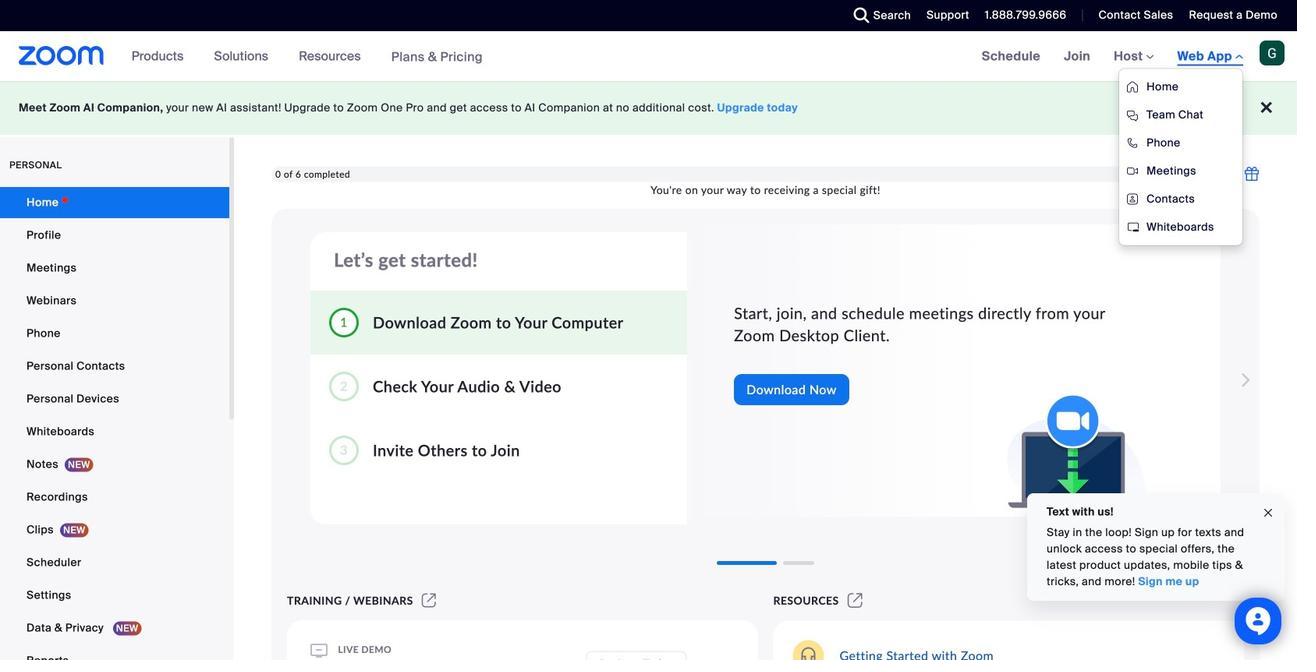 Task type: locate. For each thing, give the bounding box(es) containing it.
banner
[[0, 31, 1297, 246]]

meetings navigation
[[970, 31, 1297, 246]]

product information navigation
[[120, 31, 494, 82]]

personal menu menu
[[0, 187, 229, 661]]

window new image
[[845, 594, 865, 608]]

next image
[[1231, 365, 1253, 396]]

footer
[[0, 81, 1297, 135]]

close image
[[1262, 504, 1274, 522]]

zoom logo image
[[19, 46, 104, 66]]



Task type: vqa. For each thing, say whether or not it's contained in the screenshot.
copy icon
no



Task type: describe. For each thing, give the bounding box(es) containing it.
window new image
[[419, 594, 438, 608]]

profile picture image
[[1260, 41, 1285, 66]]



